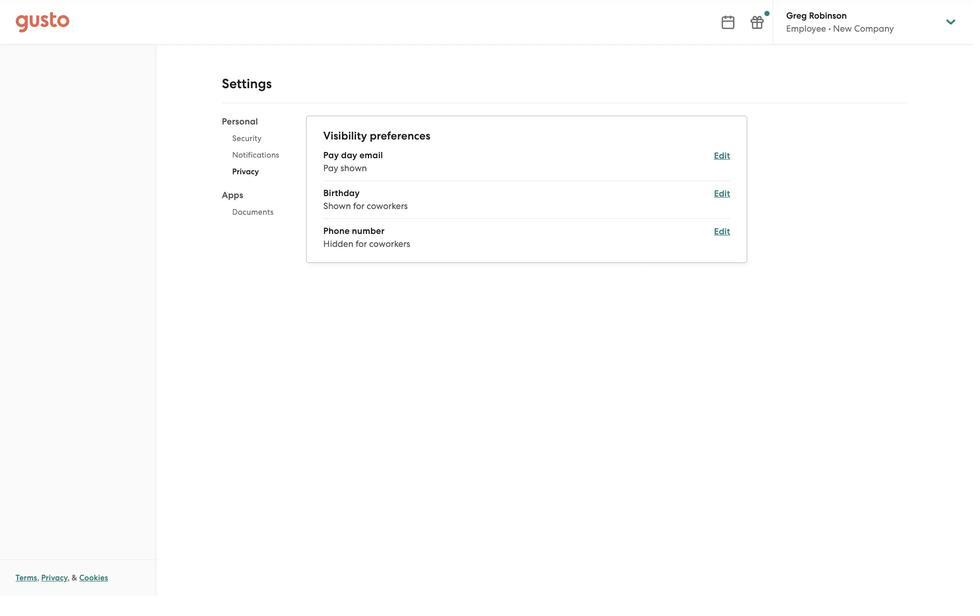 Task type: locate. For each thing, give the bounding box(es) containing it.
privacy link
[[222, 164, 290, 180], [41, 574, 68, 583]]

edit inside birthday element
[[714, 188, 730, 199]]

1 horizontal spatial ,
[[68, 574, 70, 583]]

2 , from the left
[[68, 574, 70, 583]]

pay day email pay shown
[[323, 150, 383, 173]]

0 horizontal spatial ,
[[37, 574, 39, 583]]

phone number hidden for coworkers
[[323, 226, 410, 249]]

pay left "shown"
[[323, 163, 338, 173]]

pay day email element
[[323, 150, 730, 181]]

documents
[[232, 208, 274, 217]]

list
[[323, 150, 730, 250]]

edit inside phone number element
[[714, 226, 730, 237]]

1 vertical spatial edit link
[[714, 188, 730, 199]]

2 vertical spatial edit link
[[714, 226, 730, 237]]

for
[[353, 201, 365, 211], [356, 239, 367, 249]]

edit inside pay day email element
[[714, 151, 730, 161]]

group
[[222, 116, 290, 224]]

cookies
[[79, 574, 108, 583]]

privacy link left &
[[41, 574, 68, 583]]

settings
[[222, 76, 272, 92]]

1 vertical spatial pay
[[323, 163, 338, 173]]

privacy
[[232, 167, 259, 177], [41, 574, 68, 583]]

apps
[[222, 190, 243, 201]]

edit link inside phone number element
[[714, 226, 730, 237]]

privacy link down the notifications
[[222, 164, 290, 180]]

edit link
[[714, 151, 730, 161], [714, 188, 730, 199], [714, 226, 730, 237]]

visibility preferences
[[323, 129, 431, 143]]

privacy down notifications link
[[232, 167, 259, 177]]

0 vertical spatial for
[[353, 201, 365, 211]]

0 vertical spatial edit link
[[714, 151, 730, 161]]

2 vertical spatial edit
[[714, 226, 730, 237]]

1 edit link from the top
[[714, 151, 730, 161]]

privacy inside group
[[232, 167, 259, 177]]

•
[[829, 23, 831, 34]]

security link
[[222, 130, 290, 147]]

phone
[[323, 226, 350, 237]]

coworkers down 'number'
[[369, 239, 410, 249]]

visibility preferences group
[[323, 129, 730, 250]]

edit for birthday
[[714, 188, 730, 199]]

1 horizontal spatial privacy link
[[222, 164, 290, 180]]

pay
[[323, 150, 339, 161], [323, 163, 338, 173]]

0 vertical spatial pay
[[323, 150, 339, 161]]

privacy left &
[[41, 574, 68, 583]]

edit link for pay day email
[[714, 151, 730, 161]]

0 vertical spatial privacy
[[232, 167, 259, 177]]

coworkers inside phone number hidden for coworkers
[[369, 239, 410, 249]]

0 vertical spatial coworkers
[[367, 201, 408, 211]]

2 edit link from the top
[[714, 188, 730, 199]]

greg
[[786, 10, 807, 21]]

for down birthday
[[353, 201, 365, 211]]

edit link inside pay day email element
[[714, 151, 730, 161]]

1 vertical spatial privacy link
[[41, 574, 68, 583]]

1 vertical spatial for
[[356, 239, 367, 249]]

edit link inside birthday element
[[714, 188, 730, 199]]

1 vertical spatial privacy
[[41, 574, 68, 583]]

1 edit from the top
[[714, 151, 730, 161]]

greg robinson employee • new company
[[786, 10, 894, 34]]

for inside birthday shown for coworkers
[[353, 201, 365, 211]]

0 vertical spatial edit
[[714, 151, 730, 161]]

for inside phone number hidden for coworkers
[[356, 239, 367, 249]]

edit link for birthday
[[714, 188, 730, 199]]

1 horizontal spatial privacy
[[232, 167, 259, 177]]

for down 'number'
[[356, 239, 367, 249]]

1 vertical spatial coworkers
[[369, 239, 410, 249]]

coworkers up 'number'
[[367, 201, 408, 211]]

,
[[37, 574, 39, 583], [68, 574, 70, 583]]

1 vertical spatial edit
[[714, 188, 730, 199]]

coworkers
[[367, 201, 408, 211], [369, 239, 410, 249]]

2 edit from the top
[[714, 188, 730, 199]]

edit
[[714, 151, 730, 161], [714, 188, 730, 199], [714, 226, 730, 237]]

3 edit from the top
[[714, 226, 730, 237]]

pay left day
[[323, 150, 339, 161]]

3 edit link from the top
[[714, 226, 730, 237]]

group containing personal
[[222, 116, 290, 224]]



Task type: vqa. For each thing, say whether or not it's contained in the screenshot.
third 'Edit' link from the top
yes



Task type: describe. For each thing, give the bounding box(es) containing it.
number
[[352, 226, 385, 237]]

terms link
[[16, 574, 37, 583]]

terms , privacy , & cookies
[[16, 574, 108, 583]]

terms
[[16, 574, 37, 583]]

notifications link
[[222, 147, 290, 164]]

1 pay from the top
[[323, 150, 339, 161]]

preferences
[[370, 129, 431, 143]]

0 horizontal spatial privacy
[[41, 574, 68, 583]]

documents link
[[222, 204, 290, 221]]

2 pay from the top
[[323, 163, 338, 173]]

new
[[833, 23, 852, 34]]

phone number element
[[323, 225, 730, 250]]

visibility
[[323, 129, 367, 143]]

edit for pay day email
[[714, 151, 730, 161]]

coworkers inside birthday shown for coworkers
[[367, 201, 408, 211]]

list containing pay day email
[[323, 150, 730, 250]]

notifications
[[232, 151, 279, 160]]

robinson
[[809, 10, 847, 21]]

cookies button
[[79, 572, 108, 585]]

0 horizontal spatial privacy link
[[41, 574, 68, 583]]

edit link for phone number
[[714, 226, 730, 237]]

hidden
[[323, 239, 354, 249]]

0 vertical spatial privacy link
[[222, 164, 290, 180]]

edit for phone number
[[714, 226, 730, 237]]

employee
[[786, 23, 826, 34]]

shown
[[341, 163, 367, 173]]

gusto navigation element
[[0, 45, 155, 86]]

birthday shown for coworkers
[[323, 188, 408, 211]]

birthday
[[323, 188, 360, 199]]

1 , from the left
[[37, 574, 39, 583]]

shown
[[323, 201, 351, 211]]

birthday element
[[323, 187, 730, 219]]

day
[[341, 150, 357, 161]]

home image
[[16, 12, 70, 32]]

personal
[[222, 116, 258, 127]]

&
[[72, 574, 77, 583]]

security
[[232, 134, 262, 143]]

company
[[854, 23, 894, 34]]

email
[[360, 150, 383, 161]]



